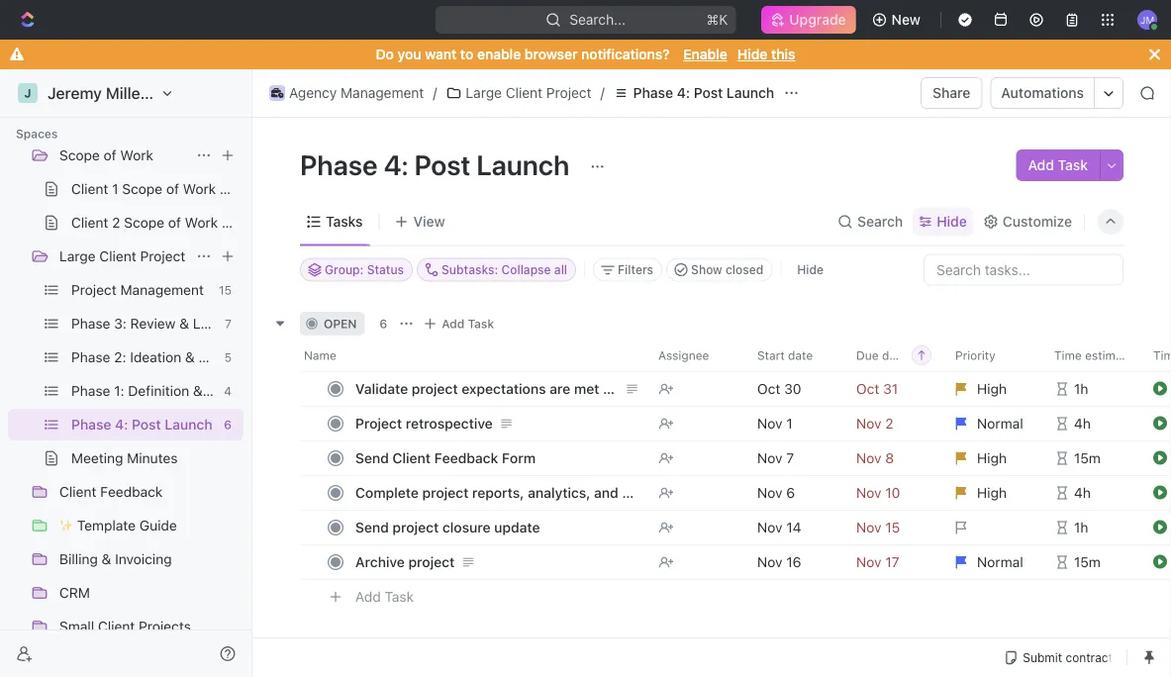 Task type: locate. For each thing, give the bounding box(es) containing it.
work up client 1 scope of work docs
[[120, 147, 153, 163]]

large client project link down enable
[[441, 81, 597, 105]]

1 vertical spatial post
[[414, 148, 471, 181]]

show closed
[[691, 263, 764, 277]]

1 horizontal spatial large client project link
[[441, 81, 597, 105]]

post up minutes
[[132, 416, 161, 433]]

show
[[691, 263, 722, 277]]

client up ✨
[[59, 484, 96, 500]]

scope right the "1"
[[122, 181, 162, 197]]

2 15m from the top
[[1074, 553, 1101, 570]]

post inside sidebar navigation
[[132, 416, 161, 433]]

0 horizontal spatial hide
[[737, 46, 768, 62]]

0 vertical spatial 1h button
[[1042, 371, 1141, 406]]

& right review on the left
[[179, 315, 189, 332]]

client right small
[[98, 618, 135, 635]]

phase left 3:
[[71, 315, 110, 332]]

high button for 4h
[[943, 475, 1042, 510]]

phase 4: post launch link down enable
[[608, 81, 779, 105]]

1 vertical spatial 6
[[224, 418, 232, 432]]

normal button for 4h
[[943, 405, 1042, 441]]

0 vertical spatial normal button
[[943, 405, 1042, 441]]

large client project down browser
[[466, 85, 592, 101]]

add task button up "customize"
[[1016, 149, 1100, 181]]

4h button
[[1042, 405, 1141, 441], [1042, 475, 1141, 510]]

2 send from the top
[[355, 519, 389, 535]]

feedback down retrospective
[[434, 449, 498, 466]]

meeting minutes
[[71, 450, 178, 466]]

2 normal button from the top
[[943, 544, 1042, 580]]

large client project link
[[441, 81, 597, 105], [59, 241, 188, 272]]

1 4h from the top
[[1074, 415, 1091, 431]]

view
[[413, 213, 445, 230]]

✨ template guide link
[[59, 510, 240, 542]]

form
[[502, 449, 536, 466]]

crm
[[59, 585, 90, 601]]

0 vertical spatial task
[[1058, 157, 1088, 173]]

tara shultz's workspace, , element
[[18, 83, 38, 103]]

send project closure update
[[355, 519, 540, 535]]

date right the start
[[788, 348, 813, 362]]

1 vertical spatial feedback
[[100, 484, 163, 500]]

hide inside dropdown button
[[937, 213, 967, 230]]

management inside project management "link"
[[120, 282, 204, 298]]

agency management link
[[264, 81, 429, 105]]

0 vertical spatial 4h button
[[1042, 405, 1141, 441]]

send up archive
[[355, 519, 389, 535]]

1 normal from the top
[[977, 415, 1023, 431]]

agency management
[[289, 85, 424, 101]]

1 vertical spatial scope
[[122, 181, 162, 197]]

6 down 4
[[224, 418, 232, 432]]

high for 4h
[[977, 484, 1007, 500]]

1 vertical spatial large client project
[[59, 248, 185, 264]]

2 vertical spatial task
[[385, 588, 414, 605]]

assignee
[[658, 348, 709, 362]]

to
[[460, 46, 474, 62]]

1 high from the top
[[977, 380, 1007, 396]]

2 vertical spatial hide
[[797, 263, 824, 277]]

2 vertical spatial 4:
[[115, 416, 128, 433]]

client 2 scope of work docs link
[[71, 207, 254, 239]]

6 inside sidebar navigation
[[224, 418, 232, 432]]

of up client 2 scope of work docs
[[166, 181, 179, 197]]

0 horizontal spatial large client project
[[59, 248, 185, 264]]

tasks
[[326, 213, 363, 230]]

send inside send client feedback form link
[[355, 449, 389, 466]]

& for ideation
[[185, 349, 195, 365]]

feedback down meeting minutes
[[100, 484, 163, 500]]

0 vertical spatial post
[[694, 85, 723, 101]]

hide right search
[[937, 213, 967, 230]]

0 vertical spatial scope
[[59, 147, 100, 163]]

1 horizontal spatial management
[[341, 85, 424, 101]]

closure
[[442, 519, 491, 535]]

phase
[[633, 85, 673, 101], [300, 148, 378, 181], [71, 315, 110, 332], [71, 349, 110, 365], [71, 383, 110, 399], [71, 416, 111, 433]]

add for top add task "button"
[[1028, 157, 1054, 173]]

billing & invoicing link
[[59, 544, 240, 575]]

phase 4: post launch link up minutes
[[71, 409, 216, 441]]

do
[[376, 46, 394, 62]]

client left 2
[[71, 214, 108, 231]]

priority
[[955, 348, 996, 362]]

large up project management
[[59, 248, 96, 264]]

0 vertical spatial add task button
[[1016, 149, 1100, 181]]

1 horizontal spatial feedback
[[434, 449, 498, 466]]

1 vertical spatial 4h
[[1074, 484, 1091, 500]]

task
[[1058, 157, 1088, 173], [468, 316, 494, 330], [385, 588, 414, 605]]

0 vertical spatial high
[[977, 380, 1007, 396]]

1 vertical spatial 1h
[[1074, 519, 1088, 535]]

large down enable
[[466, 85, 502, 101]]

validate project expectations are met with client
[[355, 380, 670, 396]]

project for closure
[[393, 519, 439, 535]]

6
[[380, 316, 387, 330], [224, 418, 232, 432]]

phase for 4
[[71, 383, 110, 399]]

& left 4
[[193, 383, 203, 399]]

client feedback link
[[59, 476, 240, 508]]

2 15m button from the top
[[1042, 544, 1141, 580]]

0 vertical spatial large client project
[[466, 85, 592, 101]]

1 send from the top
[[355, 449, 389, 466]]

scope
[[59, 147, 100, 163], [122, 181, 162, 197], [124, 214, 164, 231]]

add task button down archive
[[347, 585, 422, 608]]

0 vertical spatial add
[[1028, 157, 1054, 173]]

add down archive
[[355, 588, 381, 605]]

phase left 2:
[[71, 349, 110, 365]]

2 1h from the top
[[1074, 519, 1088, 535]]

customize button
[[977, 208, 1078, 236]]

1 horizontal spatial phase 4: post launch link
[[608, 81, 779, 105]]

feedback inside sidebar navigation
[[100, 484, 163, 500]]

0 vertical spatial add task
[[1028, 157, 1088, 173]]

0 horizontal spatial /
[[433, 85, 437, 101]]

1 date from the left
[[788, 348, 813, 362]]

send inside send project closure update link
[[355, 519, 389, 535]]

of for 1
[[166, 181, 179, 197]]

time estimate button
[[1042, 339, 1141, 371]]

0 vertical spatial docs
[[220, 181, 252, 197]]

1
[[112, 181, 118, 197]]

post up view
[[414, 148, 471, 181]]

scope down 'jeremy' at left
[[59, 147, 100, 163]]

all
[[554, 263, 567, 277]]

0 horizontal spatial phase 4: post launch
[[71, 416, 212, 433]]

send up complete
[[355, 449, 389, 466]]

start
[[757, 348, 785, 362]]

crm link
[[59, 577, 240, 609]]

& inside "link"
[[193, 383, 203, 399]]

4h button for high
[[1042, 475, 1141, 510]]

phase for 6
[[71, 416, 111, 433]]

hide left this
[[737, 46, 768, 62]]

0 horizontal spatial large client project link
[[59, 241, 188, 272]]

small client projects
[[59, 618, 191, 635]]

2 vertical spatial work
[[185, 214, 218, 231]]

1 vertical spatial 4h button
[[1042, 475, 1141, 510]]

send for send client feedback form
[[355, 449, 389, 466]]

feedback
[[434, 449, 498, 466], [100, 484, 163, 500]]

work up client 2 scope of work docs
[[183, 181, 216, 197]]

1 1h button from the top
[[1042, 371, 1141, 406]]

1h button for send project closure update link
[[1042, 509, 1141, 545]]

large
[[466, 85, 502, 101], [59, 248, 96, 264]]

2 horizontal spatial add task
[[1028, 157, 1088, 173]]

4h button for normal
[[1042, 405, 1141, 441]]

collapse
[[501, 263, 551, 277]]

2 horizontal spatial add
[[1028, 157, 1054, 173]]

add task up "customize"
[[1028, 157, 1088, 173]]

/ down want
[[433, 85, 437, 101]]

view button
[[388, 198, 452, 245]]

work down client 1 scope of work docs link on the left of page
[[185, 214, 218, 231]]

4: up view dropdown button
[[384, 148, 408, 181]]

1 1h from the top
[[1074, 380, 1088, 396]]

accounting
[[622, 484, 695, 500]]

date right due
[[882, 348, 907, 362]]

group: status
[[325, 263, 404, 277]]

6 right open
[[380, 316, 387, 330]]

4: down 1: at the left bottom
[[115, 416, 128, 433]]

1h button
[[1042, 371, 1141, 406], [1042, 509, 1141, 545]]

scope right 2
[[124, 214, 164, 231]]

task down archive project
[[385, 588, 414, 605]]

1 vertical spatial 4:
[[384, 148, 408, 181]]

2 high button from the top
[[943, 440, 1042, 476]]

1 horizontal spatial task
[[468, 316, 494, 330]]

1 vertical spatial normal
[[977, 553, 1023, 570]]

management down do
[[341, 85, 424, 101]]

0 vertical spatial work
[[120, 147, 153, 163]]

jm
[[1140, 14, 1155, 25]]

project retrospective link
[[350, 409, 643, 438]]

project up project retrospective
[[412, 380, 458, 396]]

management for project management
[[120, 282, 204, 298]]

0 vertical spatial 4:
[[677, 85, 690, 101]]

small client projects link
[[59, 611, 240, 643]]

1 normal button from the top
[[943, 405, 1042, 441]]

1 vertical spatial add task
[[442, 316, 494, 330]]

2 vertical spatial scope
[[124, 214, 164, 231]]

1 15m from the top
[[1074, 449, 1101, 466]]

post down enable
[[694, 85, 723, 101]]

hide right closed in the top of the page
[[797, 263, 824, 277]]

reports,
[[472, 484, 524, 500]]

4:
[[677, 85, 690, 101], [384, 148, 408, 181], [115, 416, 128, 433]]

2 horizontal spatial hide
[[937, 213, 967, 230]]

0 horizontal spatial feedback
[[100, 484, 163, 500]]

2 vertical spatial add
[[355, 588, 381, 605]]

want
[[425, 46, 457, 62]]

& for review
[[179, 315, 189, 332]]

start date
[[757, 348, 813, 362]]

0 horizontal spatial management
[[120, 282, 204, 298]]

project up archive project
[[393, 519, 439, 535]]

1 vertical spatial normal button
[[943, 544, 1042, 580]]

1 vertical spatial add task button
[[418, 311, 502, 335]]

client
[[506, 85, 543, 101], [71, 181, 108, 197], [71, 214, 108, 231], [99, 248, 136, 264], [393, 449, 431, 466], [59, 484, 96, 500], [98, 618, 135, 635]]

1 vertical spatial 15m
[[1074, 553, 1101, 570]]

1 vertical spatial high
[[977, 449, 1007, 466]]

1 vertical spatial phase 4: post launch
[[300, 148, 576, 181]]

client left the "1"
[[71, 181, 108, 197]]

0 vertical spatial 4h
[[1074, 415, 1091, 431]]

0 vertical spatial 6
[[380, 316, 387, 330]]

2 date from the left
[[882, 348, 907, 362]]

scope for 1
[[122, 181, 162, 197]]

of up the "1"
[[104, 147, 116, 163]]

large client project
[[466, 85, 592, 101], [59, 248, 185, 264]]

0 vertical spatial phase 4: post launch
[[633, 85, 774, 101]]

add task
[[1028, 157, 1088, 173], [442, 316, 494, 330], [355, 588, 414, 605]]

tasks link
[[322, 208, 363, 236]]

client down enable
[[506, 85, 543, 101]]

large client project down 2
[[59, 248, 185, 264]]

guide
[[139, 517, 177, 534]]

4
[[224, 384, 232, 398]]

add
[[1028, 157, 1054, 173], [442, 316, 465, 330], [355, 588, 381, 605]]

1 4h button from the top
[[1042, 405, 1141, 441]]

4: down enable
[[677, 85, 690, 101]]

validate project expectations are met with client link
[[350, 374, 670, 403]]

phase 4: post launch inside sidebar navigation
[[71, 416, 212, 433]]

phase 4: post launch
[[633, 85, 774, 101], [300, 148, 576, 181], [71, 416, 212, 433]]

0 horizontal spatial post
[[132, 416, 161, 433]]

0 horizontal spatial phase 4: post launch link
[[71, 409, 216, 441]]

normal button for 15m
[[943, 544, 1042, 580]]

1 horizontal spatial hide
[[797, 263, 824, 277]]

add up the name dropdown button
[[442, 316, 465, 330]]

1 vertical spatial hide
[[937, 213, 967, 230]]

0 horizontal spatial 6
[[224, 418, 232, 432]]

1 vertical spatial work
[[183, 181, 216, 197]]

1 vertical spatial send
[[355, 519, 389, 535]]

task up "customize"
[[1058, 157, 1088, 173]]

task up the name dropdown button
[[468, 316, 494, 330]]

1 vertical spatial task
[[468, 316, 494, 330]]

1 vertical spatial 15m button
[[1042, 544, 1141, 580]]

1 horizontal spatial 6
[[380, 316, 387, 330]]

add up "customize"
[[1028, 157, 1054, 173]]

0 vertical spatial 1h
[[1074, 380, 1088, 396]]

4h
[[1074, 415, 1091, 431], [1074, 484, 1091, 500]]

phase left 1: at the left bottom
[[71, 383, 110, 399]]

3 high button from the top
[[943, 475, 1042, 510]]

docs up 15
[[222, 214, 254, 231]]

2 horizontal spatial post
[[694, 85, 723, 101]]

hide button
[[789, 258, 832, 282]]

1 vertical spatial large
[[59, 248, 96, 264]]

1 vertical spatial add
[[442, 316, 465, 330]]

management up phase 3: review & launch
[[120, 282, 204, 298]]

send for send project closure update
[[355, 519, 389, 535]]

docs for client 1 scope of work docs
[[220, 181, 252, 197]]

2 vertical spatial post
[[132, 416, 161, 433]]

0 horizontal spatial 4:
[[115, 416, 128, 433]]

✨ template guide
[[59, 517, 177, 534]]

docs up client 2 scope of work docs
[[220, 181, 252, 197]]

2 1h button from the top
[[1042, 509, 1141, 545]]

due
[[856, 348, 879, 362]]

0 vertical spatial 15m
[[1074, 449, 1101, 466]]

0 horizontal spatial large
[[59, 248, 96, 264]]

tim
[[1153, 348, 1171, 362]]

billing
[[59, 551, 98, 567]]

ideation
[[130, 349, 181, 365]]

phase 4: post launch up view
[[300, 148, 576, 181]]

project down send client feedback form
[[422, 484, 469, 500]]

archive project link
[[350, 547, 643, 576]]

1 vertical spatial 1h button
[[1042, 509, 1141, 545]]

client 1 scope of work docs link
[[71, 173, 252, 205]]

phase inside "link"
[[71, 383, 110, 399]]

project down client 2 scope of work docs link
[[140, 248, 185, 264]]

large client project link down 2
[[59, 241, 188, 272]]

2 4h from the top
[[1074, 484, 1091, 500]]

0 horizontal spatial add
[[355, 588, 381, 605]]

2 horizontal spatial task
[[1058, 157, 1088, 173]]

1 vertical spatial of
[[166, 181, 179, 197]]

add task down archive
[[355, 588, 414, 605]]

1 high button from the top
[[943, 371, 1042, 406]]

2 high from the top
[[977, 449, 1007, 466]]

& right ideation
[[185, 349, 195, 365]]

3 high from the top
[[977, 484, 1007, 500]]

add task up the name dropdown button
[[442, 316, 494, 330]]

project up 3:
[[71, 282, 117, 298]]

work for 2
[[185, 214, 218, 231]]

date for due date
[[882, 348, 907, 362]]

of down client 1 scope of work docs link on the left of page
[[168, 214, 181, 231]]

and
[[594, 484, 619, 500]]

2 horizontal spatial 4:
[[677, 85, 690, 101]]

0 horizontal spatial add task
[[355, 588, 414, 605]]

subtasks:
[[442, 263, 498, 277]]

2 4h button from the top
[[1042, 475, 1141, 510]]

0 vertical spatial management
[[341, 85, 424, 101]]

management inside agency management link
[[341, 85, 424, 101]]

5
[[224, 350, 232, 364]]

0 vertical spatial large
[[466, 85, 502, 101]]

0 vertical spatial send
[[355, 449, 389, 466]]

0 horizontal spatial task
[[385, 588, 414, 605]]

phase up the "meeting"
[[71, 416, 111, 433]]

phase down notifications? at the top of page
[[633, 85, 673, 101]]

1 vertical spatial large client project link
[[59, 241, 188, 272]]

0 vertical spatial 15m button
[[1042, 440, 1141, 476]]

/ down do you want to enable browser notifications? enable hide this
[[601, 85, 605, 101]]

2 vertical spatial add task
[[355, 588, 414, 605]]

add task button up the name dropdown button
[[418, 311, 502, 335]]

0 vertical spatial normal
[[977, 415, 1023, 431]]

15m for normal
[[1074, 553, 1101, 570]]

update
[[494, 519, 540, 535]]

2 vertical spatial high
[[977, 484, 1007, 500]]

1 vertical spatial docs
[[222, 214, 254, 231]]

phase 2: ideation & production
[[71, 349, 268, 365]]

1 15m button from the top
[[1042, 440, 1141, 476]]

phase 4: post launch up minutes
[[71, 416, 212, 433]]

2 normal from the top
[[977, 553, 1023, 570]]

phase 4: post launch down enable
[[633, 85, 774, 101]]

project inside "link"
[[71, 282, 117, 298]]

send client feedback form link
[[350, 444, 643, 472]]



Task type: vqa. For each thing, say whether or not it's contained in the screenshot.
Task for the topmost add task button
yes



Task type: describe. For each thing, give the bounding box(es) containing it.
subtasks: collapse all
[[442, 263, 567, 277]]

project management
[[71, 282, 204, 298]]

phase for 5
[[71, 349, 110, 365]]

filters button
[[593, 258, 662, 282]]

add task for the bottommost add task "button"
[[355, 588, 414, 605]]

of for 2
[[168, 214, 181, 231]]

3:
[[114, 315, 127, 332]]

share
[[933, 85, 971, 101]]

client down project retrospective
[[393, 449, 431, 466]]

project management link
[[71, 274, 211, 306]]

large inside sidebar navigation
[[59, 248, 96, 264]]

7
[[225, 317, 232, 331]]

automations
[[1001, 85, 1084, 101]]

onboarding
[[206, 383, 282, 399]]

normal for 4h
[[977, 415, 1023, 431]]

automations button
[[991, 78, 1094, 108]]

15
[[219, 283, 232, 297]]

0 vertical spatial large client project link
[[441, 81, 597, 105]]

definition
[[128, 383, 189, 399]]

phase for 7
[[71, 315, 110, 332]]

high for 1h
[[977, 380, 1007, 396]]

4h for normal
[[1074, 415, 1091, 431]]

this
[[771, 46, 795, 62]]

billing & invoicing
[[59, 551, 172, 567]]

client 1 scope of work docs
[[71, 181, 252, 197]]

add for the bottommost add task "button"
[[355, 588, 381, 605]]

enable
[[683, 46, 727, 62]]

docs for client 2 scope of work docs
[[222, 214, 254, 231]]

hide button
[[913, 208, 973, 236]]

0 vertical spatial hide
[[737, 46, 768, 62]]

review
[[130, 315, 176, 332]]

validate
[[355, 380, 408, 396]]

browser
[[525, 46, 578, 62]]

phase 2: ideation & production link
[[71, 342, 268, 373]]

& for definition
[[193, 383, 203, 399]]

1 horizontal spatial 4:
[[384, 148, 408, 181]]

high button for 15m
[[943, 440, 1042, 476]]

2:
[[114, 349, 126, 365]]

management for agency management
[[341, 85, 424, 101]]

4h for high
[[1074, 484, 1091, 500]]

1 horizontal spatial post
[[414, 148, 471, 181]]

meeting minutes link
[[71, 443, 240, 474]]

send project closure update link
[[350, 513, 643, 542]]

client 2 scope of work docs
[[71, 214, 254, 231]]

client down 2
[[99, 248, 136, 264]]

add task for top add task "button"
[[1028, 157, 1088, 173]]

name
[[304, 348, 336, 362]]

work for 1
[[183, 181, 216, 197]]

status
[[367, 263, 404, 277]]

open
[[324, 316, 357, 330]]

2 vertical spatial add task button
[[347, 585, 422, 608]]

invoicing
[[115, 551, 172, 567]]

phase 3: review & launch
[[71, 315, 240, 332]]

2 / from the left
[[601, 85, 605, 101]]

client
[[634, 380, 670, 396]]

scope of work link
[[59, 140, 188, 171]]

due date button
[[844, 339, 943, 371]]

1 / from the left
[[433, 85, 437, 101]]

project for expectations
[[412, 380, 458, 396]]

complete project reports, analytics, and accounting
[[355, 484, 695, 500]]

15m button for normal
[[1042, 544, 1141, 580]]

Search tasks... text field
[[925, 255, 1123, 285]]

client inside 'link'
[[98, 618, 135, 635]]

normal for 15m
[[977, 553, 1023, 570]]

large client project inside sidebar navigation
[[59, 248, 185, 264]]

jeremy miller's workspace
[[48, 84, 245, 102]]

1h for "1h" dropdown button related to validate project expectations are met with client link at bottom
[[1074, 380, 1088, 396]]

date for start date
[[788, 348, 813, 362]]

project for reports,
[[422, 484, 469, 500]]

client feedback
[[59, 484, 163, 500]]

2
[[112, 214, 120, 231]]

project retrospective
[[355, 415, 493, 431]]

1 horizontal spatial add task
[[442, 316, 494, 330]]

1 horizontal spatial large client project
[[466, 85, 592, 101]]

new button
[[864, 4, 933, 36]]

sidebar navigation
[[0, 69, 282, 677]]

high for 15m
[[977, 449, 1007, 466]]

project down the validate
[[355, 415, 402, 431]]

meeting
[[71, 450, 123, 466]]

upgrade link
[[762, 6, 856, 34]]

1 horizontal spatial large
[[466, 85, 502, 101]]

filters
[[618, 263, 653, 277]]

projects
[[139, 618, 191, 635]]

phase 3: review & launch link
[[71, 308, 240, 340]]

time estimate
[[1054, 348, 1133, 362]]

customize
[[1003, 213, 1072, 230]]

project down send project closure update
[[408, 553, 455, 570]]

1h for send project closure update link "1h" dropdown button
[[1074, 519, 1088, 535]]

complete
[[355, 484, 419, 500]]

1 horizontal spatial add
[[442, 316, 465, 330]]

new
[[892, 11, 921, 28]]

business time image
[[271, 88, 283, 98]]

you
[[398, 46, 421, 62]]

start date button
[[745, 339, 844, 371]]

high button for 1h
[[943, 371, 1042, 406]]

& right 'billing' at the left of page
[[102, 551, 111, 567]]

with
[[603, 380, 631, 396]]

archive project
[[355, 553, 455, 570]]

share button
[[921, 77, 983, 109]]

are
[[550, 380, 570, 396]]

1 vertical spatial phase 4: post launch link
[[71, 409, 216, 441]]

phase 1: definition & onboarding
[[71, 383, 282, 399]]

0 vertical spatial phase 4: post launch link
[[608, 81, 779, 105]]

enable
[[477, 46, 521, 62]]

retrospective
[[406, 415, 493, 431]]

expectations
[[462, 380, 546, 396]]

hide inside button
[[797, 263, 824, 277]]

search...
[[569, 11, 626, 28]]

0 vertical spatial feedback
[[434, 449, 498, 466]]

estimate
[[1085, 348, 1133, 362]]

4: inside sidebar navigation
[[115, 416, 128, 433]]

closed
[[726, 263, 764, 277]]

met
[[574, 380, 599, 396]]

assignee button
[[646, 339, 745, 371]]

show closed button
[[666, 258, 772, 282]]

scope for 2
[[124, 214, 164, 231]]

0 vertical spatial of
[[104, 147, 116, 163]]

project down do you want to enable browser notifications? enable hide this
[[546, 85, 592, 101]]

notifications?
[[581, 46, 670, 62]]

minutes
[[127, 450, 178, 466]]

15m for high
[[1074, 449, 1101, 466]]

jm button
[[1132, 4, 1163, 36]]

upgrade
[[789, 11, 846, 28]]

send client feedback form
[[355, 449, 536, 466]]

name button
[[300, 339, 646, 371]]

1h button for validate project expectations are met with client link at bottom
[[1042, 371, 1141, 406]]

complete project reports, analytics, and accounting link
[[350, 478, 695, 507]]

1 horizontal spatial phase 4: post launch
[[300, 148, 576, 181]]

search button
[[832, 208, 909, 236]]

phase up tasks
[[300, 148, 378, 181]]

15m button for high
[[1042, 440, 1141, 476]]



